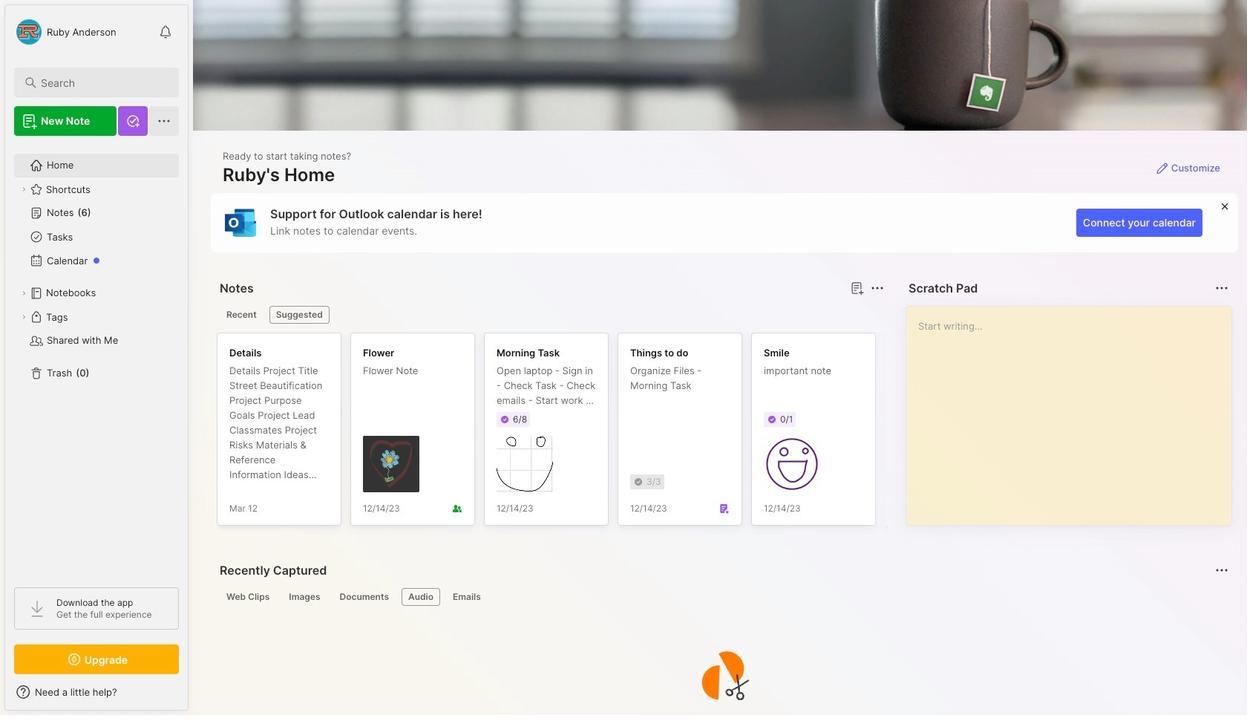 Task type: vqa. For each thing, say whether or not it's contained in the screenshot.
third ROW from the bottom
no



Task type: describe. For each thing, give the bounding box(es) containing it.
main element
[[0, 0, 193, 715]]

1 tab list from the top
[[220, 306, 882, 324]]

2 more actions image from the top
[[1214, 561, 1231, 579]]

tree inside the main element
[[5, 145, 188, 574]]

click to collapse image
[[188, 688, 199, 706]]

1 thumbnail image from the left
[[363, 436, 420, 492]]

none search field inside the main element
[[41, 74, 166, 91]]

Account field
[[14, 17, 116, 47]]

expand notebooks image
[[19, 289, 28, 298]]

2 thumbnail image from the left
[[497, 436, 553, 492]]

Start writing… text field
[[919, 307, 1231, 513]]



Task type: locate. For each thing, give the bounding box(es) containing it.
0 horizontal spatial thumbnail image
[[363, 436, 420, 492]]

More actions field
[[867, 278, 888, 299], [1212, 278, 1233, 299], [1212, 560, 1233, 581]]

2 horizontal spatial thumbnail image
[[764, 436, 821, 492]]

1 more actions image from the top
[[1214, 279, 1231, 297]]

Search text field
[[41, 76, 166, 90]]

1 horizontal spatial thumbnail image
[[497, 436, 553, 492]]

tab
[[220, 306, 263, 324], [269, 306, 330, 324], [220, 588, 277, 606], [282, 588, 327, 606], [333, 588, 396, 606], [402, 588, 440, 606], [446, 588, 488, 606]]

thumbnail image
[[363, 436, 420, 492], [497, 436, 553, 492], [764, 436, 821, 492]]

expand tags image
[[19, 313, 28, 322]]

None search field
[[41, 74, 166, 91]]

1 vertical spatial tab list
[[220, 588, 1227, 606]]

3 thumbnail image from the left
[[764, 436, 821, 492]]

more actions image
[[869, 279, 887, 297]]

0 vertical spatial tab list
[[220, 306, 882, 324]]

row group
[[217, 333, 1153, 535]]

1 vertical spatial more actions image
[[1214, 561, 1231, 579]]

2 tab list from the top
[[220, 588, 1227, 606]]

0 vertical spatial more actions image
[[1214, 279, 1231, 297]]

tab list
[[220, 306, 882, 324], [220, 588, 1227, 606]]

more actions image
[[1214, 279, 1231, 297], [1214, 561, 1231, 579]]

tree
[[5, 145, 188, 574]]

WHAT'S NEW field
[[5, 680, 188, 704]]



